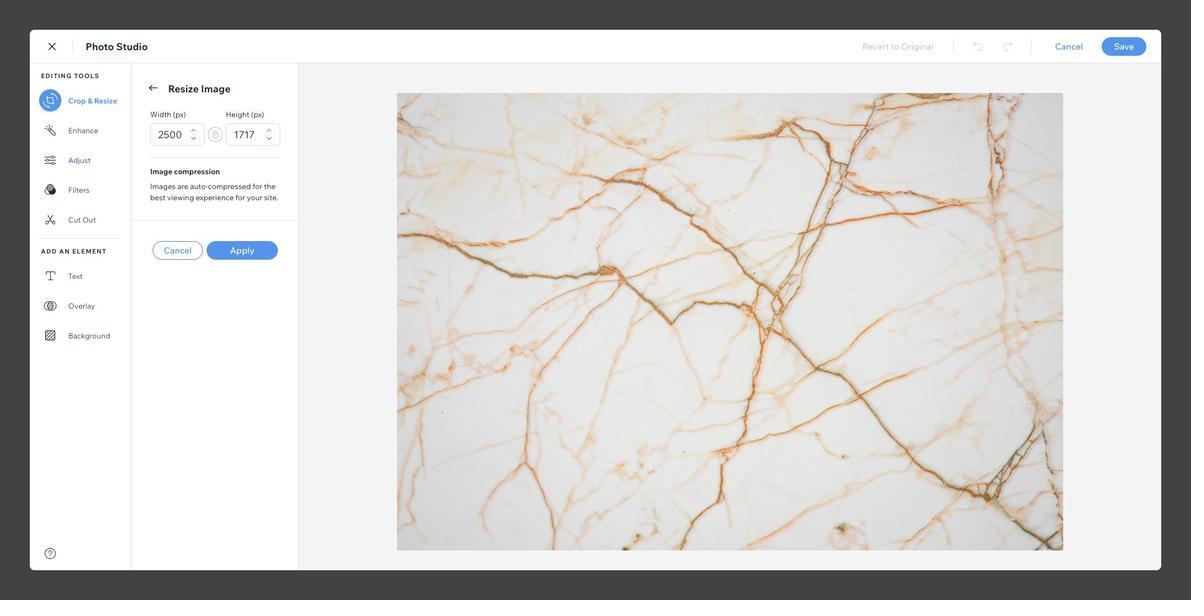 Task type: vqa. For each thing, say whether or not it's contained in the screenshot.
The Back button
yes



Task type: describe. For each thing, give the bounding box(es) containing it.
categories button
[[9, 235, 47, 272]]

seo
[[20, 210, 35, 220]]

Add a Catchy Title text field
[[389, 115, 835, 138]]

tags
[[19, 315, 36, 324]]

add button
[[16, 78, 39, 115]]

monetize button
[[12, 339, 44, 376]]

save button
[[951, 41, 1001, 52]]

publish
[[1101, 41, 1132, 52]]

translate button
[[12, 391, 43, 428]]

categories
[[9, 263, 47, 272]]

preview button
[[1033, 42, 1065, 53]]

marble te image
[[389, 203, 848, 518]]

monetize
[[12, 367, 44, 376]]

notes
[[1140, 75, 1164, 87]]



Task type: locate. For each thing, give the bounding box(es) containing it.
translate
[[12, 419, 43, 428]]

notes button
[[1117, 73, 1168, 89]]

menu containing add
[[0, 71, 55, 436]]

back
[[30, 41, 50, 52]]

save
[[967, 41, 986, 52]]

settings button
[[13, 130, 42, 168]]

back button
[[15, 41, 50, 52]]

preview
[[1033, 42, 1065, 53]]

tags button
[[16, 287, 39, 324]]

publish button
[[1084, 37, 1150, 56]]

settings
[[13, 158, 42, 168]]

seo button
[[16, 182, 39, 220]]

menu
[[0, 71, 55, 436]]

add
[[20, 106, 35, 115]]



